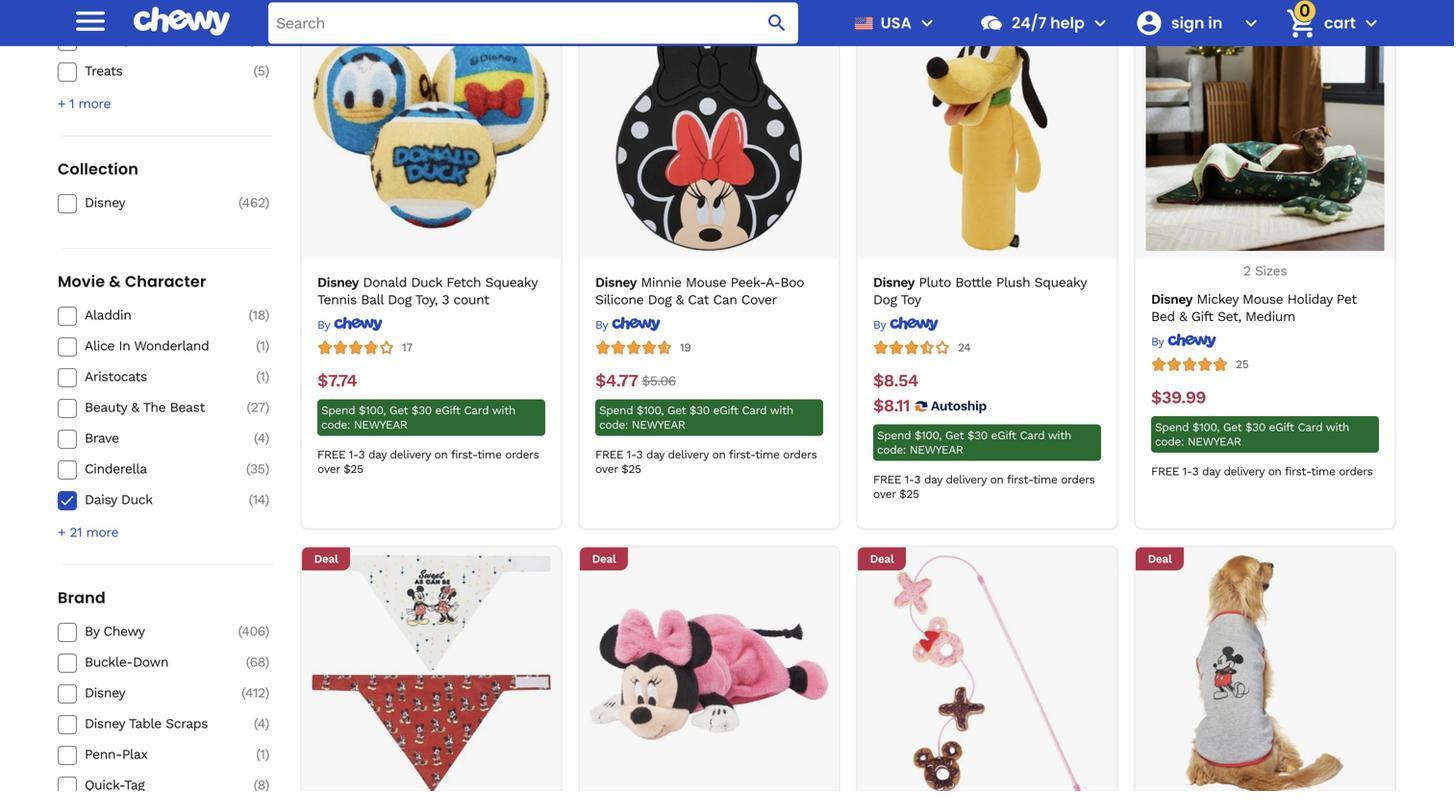 Task type: locate. For each thing, give the bounding box(es) containing it.
over down $4.77 text box
[[595, 463, 618, 476]]

2 ( 1 ) from the top
[[256, 369, 269, 385]]

11 ) from the top
[[265, 492, 269, 508]]

1 horizontal spatial mouse
[[1243, 291, 1283, 307]]

more right '21'
[[86, 525, 118, 541]]

( for the 'crates, pens & gates' link
[[249, 32, 253, 48]]

( 4 ) down ( 412 )
[[254, 716, 269, 732]]

9 ) from the top
[[265, 430, 269, 446]]

with for donald duck fetch squeaky tennis ball dog toy, 3 count
[[492, 404, 515, 417]]

) for the 'crates, pens & gates' link
[[265, 32, 269, 48]]

by link down gift
[[1151, 333, 1216, 349]]

2 ) from the top
[[265, 32, 269, 48]]

spend $100, get $30 egift card with code: newyear for donald duck fetch squeaky tennis ball dog toy, 3 count
[[321, 404, 515, 432]]

2 4 from the top
[[258, 716, 265, 732]]

duck down "cinderella" link
[[121, 492, 153, 508]]

disney
[[85, 195, 125, 211], [317, 275, 359, 290], [595, 275, 637, 290], [873, 275, 915, 290], [1151, 291, 1193, 307], [85, 685, 125, 701], [85, 716, 125, 732]]

over down '$8.11' text field
[[873, 488, 896, 501]]

2 vertical spatial ( 1 )
[[256, 747, 269, 763]]

by up $8.54
[[873, 318, 886, 332]]

10
[[253, 32, 265, 48]]

) for brave link
[[265, 430, 269, 446]]

$4.77 text field
[[595, 371, 638, 392]]

& left cat
[[676, 292, 684, 308]]

by chewy link
[[85, 623, 221, 641]]

+
[[58, 96, 65, 112], [58, 525, 65, 541]]

code: down $7.74 text field
[[321, 418, 350, 432]]

0 vertical spatial ( 1 )
[[256, 338, 269, 354]]

$8.11 text field
[[873, 396, 910, 417]]

0 vertical spatial mouse
[[686, 275, 726, 290]]

( 1 ) up ( 27 )
[[256, 369, 269, 385]]

13
[[253, 1, 265, 17]]

chewy image down toy
[[889, 317, 938, 332]]

menu image
[[916, 12, 939, 35]]

disney table scraps link
[[85, 716, 221, 733]]

by chewy
[[85, 624, 145, 640]]

newyear down autoship
[[910, 443, 963, 457]]

mickey mouse holiday pet bed & gift set, medium
[[1151, 291, 1357, 325]]

mouse inside mickey mouse holiday pet bed & gift set, medium
[[1243, 291, 1283, 307]]

squeaky for pluto bottle plush squeaky dog toy
[[1034, 275, 1087, 290]]

disney link
[[85, 194, 221, 212], [85, 685, 221, 702]]

disney up penn-
[[85, 716, 125, 732]]

newyear down the $5.06 text field
[[632, 418, 685, 432]]

1 disney link from the top
[[85, 194, 221, 212]]

2 squeaky from the left
[[1034, 275, 1087, 290]]

menu image
[[71, 2, 110, 40]]

disney table scraps
[[85, 716, 208, 732]]

1 dog from the left
[[388, 292, 411, 308]]

$30 down 17
[[412, 404, 432, 417]]

delivery for minnie mouse peek-a-boo silicone dog & cat can cover
[[668, 448, 709, 462]]

3 ( 1 ) from the top
[[256, 747, 269, 763]]

orders for pluto bottle plush squeaky dog toy
[[1061, 473, 1095, 487]]

code:
[[321, 418, 350, 432], [599, 418, 628, 432], [1155, 435, 1184, 449], [877, 443, 906, 457]]

newyear for minnie mouse peek-a-boo silicone dog & cat can cover
[[632, 418, 685, 432]]

0 horizontal spatial duck
[[121, 492, 153, 508]]

card
[[464, 404, 489, 417], [742, 404, 767, 417], [1298, 421, 1323, 434], [1020, 429, 1045, 442]]

4
[[258, 430, 265, 446], [258, 716, 265, 732]]

& inside mickey mouse holiday pet bed & gift set, medium
[[1179, 309, 1187, 325]]

27
[[251, 400, 265, 416]]

duck inside donald duck fetch squeaky tennis ball dog toy, 3 count
[[411, 275, 442, 290]]

$25 down '$4.77 $5.06'
[[622, 463, 641, 476]]

brave link
[[85, 430, 221, 447]]

free 1-3 day delivery on first-time orders
[[1151, 465, 1373, 479]]

$30 down 19
[[690, 404, 710, 417]]

1 vertical spatial ( 4 )
[[254, 716, 269, 732]]

more
[[78, 96, 111, 112], [86, 525, 118, 541]]

1 horizontal spatial squeaky
[[1034, 275, 1087, 290]]

1 vertical spatial mouse
[[1243, 291, 1283, 307]]

$25 down '$8.11' text field
[[899, 488, 919, 501]]

code: down $4.77 text box
[[599, 418, 628, 432]]

items image
[[1284, 6, 1318, 40]]

$25 down $7.74 text field
[[344, 463, 363, 476]]

deal for disney mickey mouse classic dog & cat t-shirt, gray, medium image
[[1148, 553, 1172, 566]]

deal for disney valentine mickey & minnie mouse donut teaser cat toy with catnip image
[[870, 553, 894, 566]]

1 ) from the top
[[265, 1, 269, 17]]

$7.74
[[317, 371, 357, 391]]

13 ) from the top
[[265, 655, 269, 670]]

sign in link
[[1127, 0, 1236, 46]]

1 up ( 27 )
[[260, 369, 265, 385]]

1 horizontal spatial in
[[1208, 12, 1223, 34]]

)
[[265, 1, 269, 17], [265, 32, 269, 48], [265, 63, 269, 79], [265, 195, 269, 211], [265, 307, 269, 323], [265, 338, 269, 354], [265, 369, 269, 385], [265, 400, 269, 416], [265, 430, 269, 446], [265, 461, 269, 477], [265, 492, 269, 508], [265, 624, 269, 640], [265, 655, 269, 670], [265, 685, 269, 701], [265, 716, 269, 732], [265, 747, 269, 763]]

$100, for donald duck fetch squeaky tennis ball dog toy, 3 count
[[359, 404, 386, 417]]

0 horizontal spatial squeaky
[[485, 275, 537, 290]]

free down '$8.11' text field
[[873, 473, 901, 487]]

1 vertical spatial 4
[[258, 716, 265, 732]]

gift
[[1191, 309, 1213, 325]]

2 disney link from the top
[[85, 685, 221, 702]]

( 1 ) down '( 18 )'
[[256, 338, 269, 354]]

1- down '$4.77 $5.06'
[[627, 448, 636, 462]]

) for the by chewy link at the left of page
[[265, 624, 269, 640]]

dog inside pluto bottle plush squeaky dog toy
[[873, 292, 897, 308]]

0 vertical spatial duck
[[411, 275, 442, 290]]

2 horizontal spatial free 1-3 day delivery on first-time orders over $25
[[873, 473, 1095, 501]]

peek-
[[731, 275, 766, 290]]

10 ) from the top
[[265, 461, 269, 477]]

spend $100, get $30 egift card with code: newyear down the $5.06 text field
[[599, 404, 793, 432]]

with for minnie mouse peek-a-boo silicone dog & cat can cover
[[770, 404, 793, 417]]

squeaky up count
[[485, 275, 537, 290]]

1-
[[349, 448, 358, 462], [627, 448, 636, 462], [1183, 465, 1192, 479], [905, 473, 914, 487]]

&
[[166, 32, 174, 48], [109, 271, 121, 292], [676, 292, 684, 308], [1179, 309, 1187, 325], [131, 400, 139, 416]]

1 vertical spatial ( 1 )
[[256, 369, 269, 385]]

( for "cinderella" link
[[246, 461, 250, 477]]

donald
[[363, 275, 407, 290]]

more down treats
[[78, 96, 111, 112]]

plush
[[996, 275, 1030, 290]]

( for aristocats link
[[256, 369, 260, 385]]

& inside 'minnie mouse peek-a-boo silicone dog & cat can cover'
[[676, 292, 684, 308]]

1 horizontal spatial duck
[[411, 275, 442, 290]]

+ 21 more
[[58, 525, 118, 541]]

2 horizontal spatial over
[[873, 488, 896, 501]]

) for buckle-down link
[[265, 655, 269, 670]]

get down the $5.06 text field
[[667, 404, 686, 417]]

1 horizontal spatial dog
[[648, 292, 672, 308]]

( for "penn-plax" link
[[256, 747, 260, 763]]

chewy image down ball
[[333, 317, 383, 332]]

free for minnie mouse peek-a-boo silicone dog & cat can cover
[[595, 448, 623, 462]]

get for minnie mouse peek-a-boo silicone dog & cat can cover
[[667, 404, 686, 417]]

disney link down collection
[[85, 194, 221, 212]]

a-
[[766, 275, 780, 290]]

dog for donald
[[388, 292, 411, 308]]

code: for pluto bottle plush squeaky dog toy
[[877, 443, 906, 457]]

2 horizontal spatial $25
[[899, 488, 919, 501]]

3 dog from the left
[[873, 292, 897, 308]]

( for beauty & the beast link
[[247, 400, 251, 416]]

$30 up free 1-3 day delivery on first-time orders at the right of page
[[1245, 421, 1265, 434]]

+ up collection
[[58, 96, 65, 112]]

submit search image
[[765, 12, 789, 35]]

406
[[242, 624, 265, 640]]

$25
[[344, 463, 363, 476], [622, 463, 641, 476], [899, 488, 919, 501]]

4 down ( 27 )
[[258, 430, 265, 446]]

0 vertical spatial in
[[1208, 12, 1223, 34]]

) for aladdin link
[[265, 307, 269, 323]]

$100,
[[359, 404, 386, 417], [637, 404, 664, 417], [1193, 421, 1220, 434], [915, 429, 942, 442]]

1 horizontal spatial free 1-3 day delivery on first-time orders over $25
[[595, 448, 817, 476]]

3 ) from the top
[[265, 63, 269, 79]]

( 1 ) down ( 412 )
[[256, 747, 269, 763]]

5
[[258, 63, 265, 79]]

newyear
[[354, 418, 407, 432], [632, 418, 685, 432], [1188, 435, 1241, 449], [910, 443, 963, 457]]

$39.99
[[1151, 388, 1206, 408]]

3 inside donald duck fetch squeaky tennis ball dog toy, 3 count
[[442, 292, 449, 308]]

in right sign
[[1208, 12, 1223, 34]]

mouse inside 'minnie mouse peek-a-boo silicone dog & cat can cover'
[[686, 275, 726, 290]]

mouse up medium
[[1243, 291, 1283, 307]]

0 horizontal spatial dog
[[388, 292, 411, 308]]

0 vertical spatial ( 4 )
[[254, 430, 269, 446]]

get down autoship
[[945, 429, 964, 442]]

0 vertical spatial disney link
[[85, 194, 221, 212]]

1 ( 1 ) from the top
[[256, 338, 269, 354]]

4 for disney table scraps
[[258, 716, 265, 732]]

over right ( 35 ) at the bottom
[[317, 463, 340, 476]]

dog left toy
[[873, 292, 897, 308]]

) for alice in wonderland link at top
[[265, 338, 269, 354]]

7 ) from the top
[[265, 369, 269, 385]]

spend $100, get $30 egift card with code: newyear down 17
[[321, 404, 515, 432]]

by for donald duck fetch squeaky tennis ball dog toy, 3 count
[[317, 318, 330, 332]]

by for minnie mouse peek-a-boo silicone dog & cat can cover
[[595, 318, 608, 332]]

disney minnie mouse plush squeaky dog toy, small image
[[590, 555, 829, 792]]

Search text field
[[268, 2, 798, 44]]

spend down $4.77 text box
[[599, 404, 633, 417]]

daisy duck link
[[85, 492, 221, 509]]

$5.06 text field
[[642, 371, 676, 392]]

deal for disney pluto bottle plush squeaky dog toy image on the right of the page
[[870, 10, 894, 23]]

newyear up free 1-3 day delivery on first-time orders at the right of page
[[1188, 435, 1241, 449]]

free 1-3 day delivery on first-time orders over $25 for $4.77
[[595, 448, 817, 476]]

down
[[133, 655, 168, 670]]

by link down silicone
[[595, 317, 660, 332]]

get for donald duck fetch squeaky tennis ball dog toy, 3 count
[[389, 404, 408, 417]]

0 horizontal spatial in
[[119, 338, 130, 354]]

account menu image
[[1240, 12, 1263, 35]]

over for $4.77
[[595, 463, 618, 476]]

disney down buckle-
[[85, 685, 125, 701]]

( 4 ) down ( 27 )
[[254, 430, 269, 446]]

1- down '$8.11' text field
[[905, 473, 914, 487]]

penn-plax link
[[85, 746, 221, 764]]

( 1 )
[[256, 338, 269, 354], [256, 369, 269, 385], [256, 747, 269, 763]]

35
[[250, 461, 265, 477]]

+ left '21'
[[58, 525, 65, 541]]

newyear for donald duck fetch squeaky tennis ball dog toy, 3 count
[[354, 418, 407, 432]]

dog down the donald
[[388, 292, 411, 308]]

with
[[492, 404, 515, 417], [770, 404, 793, 417], [1326, 421, 1349, 434], [1048, 429, 1071, 442]]

mouse up cat
[[686, 275, 726, 290]]

duck for daisy
[[121, 492, 153, 508]]

2 horizontal spatial dog
[[873, 292, 897, 308]]

first- for minnie mouse peek-a-boo silicone dog & cat can cover
[[729, 448, 755, 462]]

card for pluto bottle plush squeaky dog toy
[[1020, 429, 1045, 442]]

1 horizontal spatial $25
[[622, 463, 641, 476]]

free down $7.74 text field
[[317, 448, 345, 462]]

disney up silicone
[[595, 275, 637, 290]]

16 ) from the top
[[265, 747, 269, 763]]

delivery for pluto bottle plush squeaky dog toy
[[946, 473, 987, 487]]

( 27 )
[[247, 400, 269, 416]]

duck for donald
[[411, 275, 442, 290]]

get
[[389, 404, 408, 417], [667, 404, 686, 417], [1223, 421, 1242, 434], [945, 429, 964, 442]]

day for minnie mouse peek-a-boo silicone dog & cat can cover
[[646, 448, 664, 462]]

code: down $39.99 text box at the right of the page
[[1155, 435, 1184, 449]]

aristocats link
[[85, 368, 221, 386]]

$8.54 text field
[[873, 371, 918, 392]]

on for pluto bottle plush squeaky dog toy
[[990, 473, 1004, 487]]

code: for donald duck fetch squeaky tennis ball dog toy, 3 count
[[321, 418, 350, 432]]

462
[[242, 195, 265, 211]]

3 for donald duck fetch squeaky tennis ball dog toy, 3 count
[[358, 448, 365, 462]]

bed
[[1151, 309, 1175, 325]]

squeaky inside pluto bottle plush squeaky dog toy
[[1034, 275, 1087, 290]]

24/7
[[1012, 12, 1047, 34]]

tennis
[[317, 292, 357, 308]]

in right alice
[[119, 338, 130, 354]]

1 for alice in wonderland
[[260, 338, 265, 354]]

15 ) from the top
[[265, 716, 269, 732]]

sign
[[1171, 12, 1205, 34]]

1- down $7.74 text field
[[349, 448, 358, 462]]

cart link
[[1278, 0, 1356, 46]]

code: down '$8.11' text field
[[877, 443, 906, 457]]

egift for pluto bottle plush squeaky dog toy
[[991, 429, 1016, 442]]

on
[[434, 448, 448, 462], [712, 448, 726, 462], [1268, 465, 1282, 479], [990, 473, 1004, 487]]

beauty & the beast link
[[85, 399, 221, 417]]

beds link
[[85, 1, 221, 18]]

1 vertical spatial duck
[[121, 492, 153, 508]]

dog inside donald duck fetch squeaky tennis ball dog toy, 3 count
[[388, 292, 411, 308]]

( 1 ) for alice in wonderland
[[256, 338, 269, 354]]

$30 down autoship
[[967, 429, 988, 442]]

by down silicone
[[595, 318, 608, 332]]

by down tennis at left
[[317, 318, 330, 332]]

1 horizontal spatial over
[[595, 463, 618, 476]]

squeaky right plush
[[1034, 275, 1087, 290]]

disney donald duck fetch squeaky tennis ball dog toy, 3 count image
[[312, 13, 551, 251]]

0 horizontal spatial over
[[317, 463, 340, 476]]

by down bed
[[1151, 335, 1164, 349]]

duck up the toy,
[[411, 275, 442, 290]]

2 ( 4 ) from the top
[[254, 716, 269, 732]]

over for $8.54
[[873, 488, 896, 501]]

newyear for pluto bottle plush squeaky dog toy
[[910, 443, 963, 457]]

deal for disney minnie mouse plush squeaky dog toy, small image
[[592, 553, 616, 566]]

more for + 1 more
[[78, 96, 111, 112]]

spend $100, get $30 egift card with code: newyear down autoship
[[877, 429, 1071, 457]]

& left the
[[131, 400, 139, 416]]

spend down $7.74 text field
[[321, 404, 355, 417]]

2 dog from the left
[[648, 292, 672, 308]]

by link down toy
[[873, 317, 938, 332]]

1 down ( 412 )
[[260, 747, 265, 763]]

toy
[[901, 292, 921, 308]]

squeaky inside donald duck fetch squeaky tennis ball dog toy, 3 count
[[485, 275, 537, 290]]

disney link up disney table scraps link
[[85, 685, 221, 702]]

cart menu image
[[1360, 12, 1383, 35]]

$4.77 $5.06
[[595, 371, 676, 391]]

1 vertical spatial +
[[58, 525, 65, 541]]

chewy home image
[[134, 0, 230, 43]]

spend $100, get $30 egift card with code: newyear up free 1-3 day delivery on first-time orders at the right of page
[[1155, 421, 1349, 449]]

& left gift
[[1179, 309, 1187, 325]]

squeaky for donald duck fetch squeaky tennis ball dog toy, 3 count
[[485, 275, 537, 290]]

1 down '( 18 )'
[[260, 338, 265, 354]]

get down 17
[[389, 404, 408, 417]]

$25 for $8.54
[[899, 488, 919, 501]]

with for pluto bottle plush squeaky dog toy
[[1048, 429, 1071, 442]]

penn-
[[85, 747, 122, 763]]

0 horizontal spatial mouse
[[686, 275, 726, 290]]

treats
[[85, 63, 123, 79]]

movie
[[58, 271, 105, 292]]

spend
[[321, 404, 355, 417], [599, 404, 633, 417], [1155, 421, 1189, 434], [877, 429, 911, 442]]

17
[[402, 341, 412, 355]]

toy,
[[415, 292, 438, 308]]

disney mickey mouse holiday pet bed & gift set, medium image
[[1146, 13, 1384, 251]]

1 vertical spatial more
[[86, 525, 118, 541]]

1 ( 4 ) from the top
[[254, 430, 269, 446]]

1 4 from the top
[[258, 430, 265, 446]]

fetch
[[446, 275, 481, 290]]

dog for minnie
[[648, 292, 672, 308]]

newyear down $7.74 text field
[[354, 418, 407, 432]]

1 vertical spatial in
[[119, 338, 130, 354]]

chewy
[[103, 624, 145, 640]]

time for donald duck fetch squeaky tennis ball dog toy, 3 count
[[477, 448, 502, 462]]

( for disney link corresponding to ( 462 )
[[238, 195, 242, 211]]

disney down collection
[[85, 195, 125, 211]]

deal for disney mickey mouse & minnie mouse "sweet as can be" reversible dog & cat bandana, medium/large image on the bottom
[[314, 553, 338, 566]]

free down $4.77 text box
[[595, 448, 623, 462]]

in for alice
[[119, 338, 130, 354]]

5 ) from the top
[[265, 307, 269, 323]]

1- for pluto bottle plush squeaky dog toy
[[905, 473, 914, 487]]

4 down ( 412 )
[[258, 716, 265, 732]]

8 ) from the top
[[265, 400, 269, 416]]

& right movie
[[109, 271, 121, 292]]

18
[[253, 307, 265, 323]]

by link for ball
[[317, 317, 383, 332]]

0 vertical spatial +
[[58, 96, 65, 112]]

free 1-3 day delivery on first-time orders over $25 for $8.54
[[873, 473, 1095, 501]]

6 ) from the top
[[265, 338, 269, 354]]

2 + from the top
[[58, 525, 65, 541]]

disney mickey mouse classic dog & cat t-shirt, gray, medium image
[[1146, 555, 1384, 792]]

1- for donald duck fetch squeaky tennis ball dog toy, 3 count
[[349, 448, 358, 462]]

medium
[[1246, 309, 1295, 325]]

+ for + 1 more
[[58, 96, 65, 112]]

more for + 21 more
[[86, 525, 118, 541]]

buckle-
[[85, 655, 133, 670]]

1 squeaky from the left
[[485, 275, 537, 290]]

free for donald duck fetch squeaky tennis ball dog toy, 3 count
[[317, 448, 345, 462]]

1 for penn-plax
[[260, 747, 265, 763]]

brand
[[58, 587, 106, 609]]

chewy image down silicone
[[611, 317, 660, 332]]

dog inside 'minnie mouse peek-a-boo silicone dog & cat can cover'
[[648, 292, 672, 308]]

by link down tennis at left
[[317, 317, 383, 332]]

dog down minnie in the left of the page
[[648, 292, 672, 308]]

scraps
[[166, 716, 208, 732]]

dog
[[388, 292, 411, 308], [648, 292, 672, 308], [873, 292, 897, 308]]

$4.77
[[595, 371, 638, 391]]

12 ) from the top
[[265, 624, 269, 640]]

spend down '$8.11' text field
[[877, 429, 911, 442]]

chewy image
[[333, 317, 383, 332], [611, 317, 660, 332], [889, 317, 938, 332], [1167, 333, 1216, 349]]

pluto
[[919, 275, 951, 290]]

0 vertical spatial more
[[78, 96, 111, 112]]

1 + from the top
[[58, 96, 65, 112]]

4 for brave
[[258, 430, 265, 446]]

21
[[70, 525, 82, 541]]

0 vertical spatial 4
[[258, 430, 265, 446]]

1 vertical spatial disney link
[[85, 685, 221, 702]]



Task type: describe. For each thing, give the bounding box(es) containing it.
by left chewy
[[85, 624, 99, 640]]

crates, pens & gates link
[[85, 32, 221, 49]]

13 )
[[253, 1, 269, 17]]

count
[[453, 292, 489, 308]]

4 ) from the top
[[265, 195, 269, 211]]

chewy image for toy
[[889, 317, 938, 332]]

+ for + 21 more
[[58, 525, 65, 541]]

deal for "disney mickey mouse holiday pet bed & gift set, medium" image
[[1148, 10, 1172, 23]]

beds
[[85, 1, 115, 17]]

delivery for donald duck fetch squeaky tennis ball dog toy, 3 count
[[390, 448, 431, 462]]

0 horizontal spatial free 1-3 day delivery on first-time orders over $25
[[317, 448, 539, 476]]

spend down $39.99 text box at the right of the page
[[1155, 421, 1189, 434]]

chewy image for ball
[[333, 317, 383, 332]]

character
[[125, 271, 206, 292]]

card for minnie mouse peek-a-boo silicone dog & cat can cover
[[742, 404, 767, 417]]

mickey
[[1197, 291, 1238, 307]]

by for pluto bottle plush squeaky dog toy
[[873, 318, 886, 332]]

$39.99 text field
[[1151, 388, 1206, 409]]

disney link for ( 412 )
[[85, 685, 221, 702]]

$8.11
[[873, 396, 910, 416]]

holiday
[[1287, 291, 1332, 307]]

pluto bottle plush squeaky dog toy
[[873, 275, 1087, 308]]

( for daisy duck link
[[249, 492, 253, 508]]

chewy support image
[[979, 11, 1004, 36]]

crates,
[[85, 32, 128, 48]]

spend $100, get $30 egift card with code: newyear for pluto bottle plush squeaky dog toy
[[877, 429, 1071, 457]]

( for ( 412 )'s disney link
[[242, 685, 245, 701]]

( 68 )
[[246, 655, 269, 670]]

Product search field
[[268, 2, 798, 44]]

( for buckle-down link
[[246, 655, 250, 670]]

$5.06
[[642, 373, 676, 389]]

chewy image for silicone
[[611, 317, 660, 332]]

& right pens at the left top of page
[[166, 32, 174, 48]]

first- for donald duck fetch squeaky tennis ball dog toy, 3 count
[[451, 448, 477, 462]]

) for "cinderella" link
[[265, 461, 269, 477]]

pet
[[1337, 291, 1357, 307]]

disney link for ( 462 )
[[85, 194, 221, 212]]

help
[[1050, 12, 1085, 34]]

24
[[958, 341, 971, 355]]

disney up tennis at left
[[317, 275, 359, 290]]

disney up toy
[[873, 275, 915, 290]]

$25 for $4.77
[[622, 463, 641, 476]]

bottle
[[955, 275, 992, 290]]

2
[[1243, 263, 1251, 279]]

alice in wonderland
[[85, 338, 209, 354]]

2 sizes
[[1243, 263, 1287, 279]]

disney pluto bottle plush squeaky dog toy image
[[868, 13, 1106, 251]]

$7.74 text field
[[317, 371, 357, 392]]

( for treats link
[[253, 63, 258, 79]]

spend for minnie mouse peek-a-boo silicone dog & cat can cover
[[599, 404, 633, 417]]

$100, for minnie mouse peek-a-boo silicone dog & cat can cover
[[637, 404, 664, 417]]

( 406 )
[[238, 624, 269, 640]]

cinderella link
[[85, 461, 221, 478]]

daisy duck
[[85, 492, 153, 508]]

disney up bed
[[1151, 291, 1193, 307]]

( 4 ) for brave
[[254, 430, 269, 446]]

( 18 )
[[249, 307, 269, 323]]

spend for donald duck fetch squeaky tennis ball dog toy, 3 count
[[321, 404, 355, 417]]

$30 for donald duck fetch squeaky tennis ball dog toy, 3 count
[[412, 404, 432, 417]]

first- for pluto bottle plush squeaky dog toy
[[1007, 473, 1033, 487]]

68
[[250, 655, 265, 670]]

on for donald duck fetch squeaky tennis ball dog toy, 3 count
[[434, 448, 448, 462]]

orders for donald duck fetch squeaky tennis ball dog toy, 3 count
[[505, 448, 539, 462]]

disney mickey mouse & minnie mouse "sweet as can be" reversible dog & cat bandana, medium/large image
[[312, 555, 551, 792]]

minnie mouse peek-a-boo silicone dog & cat can cover
[[595, 275, 804, 308]]

) for "penn-plax" link
[[265, 747, 269, 763]]

donald duck fetch squeaky tennis ball dog toy, 3 count
[[317, 275, 537, 308]]

cart
[[1324, 12, 1356, 34]]

on for minnie mouse peek-a-boo silicone dog & cat can cover
[[712, 448, 726, 462]]

minnie
[[641, 275, 682, 290]]

24/7 help link
[[971, 0, 1085, 46]]

( for aladdin link
[[249, 307, 253, 323]]

day for donald duck fetch squeaky tennis ball dog toy, 3 count
[[368, 448, 386, 462]]

beast
[[170, 400, 205, 416]]

aladdin link
[[85, 307, 221, 324]]

by link for silicone
[[595, 317, 660, 332]]

( 5 )
[[253, 63, 269, 79]]

+ 1 more
[[58, 96, 111, 112]]

( 10 )
[[249, 32, 269, 48]]

spend $100, get $30 egift card with code: newyear for minnie mouse peek-a-boo silicone dog & cat can cover
[[599, 404, 793, 432]]

( 412 )
[[242, 685, 269, 701]]

14
[[253, 492, 265, 508]]

$100, for pluto bottle plush squeaky dog toy
[[915, 429, 942, 442]]

silicone
[[595, 292, 644, 308]]

help menu image
[[1089, 12, 1112, 35]]

deal for disney donald duck fetch squeaky tennis ball dog toy, 3 count image on the left of page
[[314, 10, 338, 23]]

aladdin
[[85, 307, 131, 323]]

card for donald duck fetch squeaky tennis ball dog toy, 3 count
[[464, 404, 489, 417]]

time for minnie mouse peek-a-boo silicone dog & cat can cover
[[755, 448, 780, 462]]

day for pluto bottle plush squeaky dog toy
[[924, 473, 942, 487]]

treats link
[[85, 63, 221, 80]]

1- down $39.99 text box at the right of the page
[[1183, 465, 1192, 479]]

) for daisy duck link
[[265, 492, 269, 508]]

( 462 )
[[238, 195, 269, 211]]

autoship
[[931, 398, 987, 414]]

$8.54
[[873, 371, 918, 391]]

get up free 1-3 day delivery on first-time orders at the right of page
[[1223, 421, 1242, 434]]

( 1 ) for aristocats
[[256, 369, 269, 385]]

cat
[[688, 292, 709, 308]]

table
[[129, 716, 161, 732]]

free down $39.99 text box at the right of the page
[[1151, 465, 1179, 479]]

disney valentine mickey & minnie mouse donut teaser cat toy with catnip image
[[868, 555, 1106, 792]]

) for beauty & the beast link
[[265, 400, 269, 416]]

19
[[680, 341, 691, 355]]

1 for aristocats
[[260, 369, 265, 385]]

3 for minnie mouse peek-a-boo silicone dog & cat can cover
[[636, 448, 643, 462]]

( for the by chewy link at the left of page
[[238, 624, 242, 640]]

14 ) from the top
[[265, 685, 269, 701]]

plax
[[122, 747, 148, 763]]

the
[[143, 400, 166, 416]]

gates
[[178, 32, 214, 48]]

movie & character
[[58, 271, 206, 292]]

by link for toy
[[873, 317, 938, 332]]

wonderland
[[134, 338, 209, 354]]

beauty & the beast
[[85, 400, 205, 416]]

set,
[[1218, 309, 1241, 325]]

( for disney table scraps link
[[254, 716, 258, 732]]

sizes
[[1255, 263, 1287, 279]]

egift for minnie mouse peek-a-boo silicone dog & cat can cover
[[713, 404, 738, 417]]

3 for pluto bottle plush squeaky dog toy
[[914, 473, 921, 487]]

disney minnie mouse peek-a-boo silicone dog & cat can cover image
[[590, 13, 829, 251]]

usa button
[[846, 0, 939, 46]]

( 4 ) for disney table scraps
[[254, 716, 269, 732]]

) for disney table scraps link
[[265, 716, 269, 732]]

0 horizontal spatial $25
[[344, 463, 363, 476]]

1 up collection
[[69, 96, 74, 112]]

1- for minnie mouse peek-a-boo silicone dog & cat can cover
[[627, 448, 636, 462]]

brave
[[85, 430, 119, 446]]

25
[[1236, 358, 1249, 371]]

orders for minnie mouse peek-a-boo silicone dog & cat can cover
[[783, 448, 817, 462]]

( 35 )
[[246, 461, 269, 477]]

beauty
[[85, 400, 127, 416]]

chewy image down gift
[[1167, 333, 1216, 349]]

24/7 help
[[1012, 12, 1085, 34]]

mouse for cat
[[686, 275, 726, 290]]

crates, pens & gates
[[85, 32, 214, 48]]

$30 for pluto bottle plush squeaky dog toy
[[967, 429, 988, 442]]

pens
[[132, 32, 162, 48]]

in for sign
[[1208, 12, 1223, 34]]

) for treats link
[[265, 63, 269, 79]]

) for aristocats link
[[265, 369, 269, 385]]

ball
[[361, 292, 383, 308]]

( for alice in wonderland link at top
[[256, 338, 260, 354]]

can
[[713, 292, 737, 308]]

get for pluto bottle plush squeaky dog toy
[[945, 429, 964, 442]]

time for pluto bottle plush squeaky dog toy
[[1033, 473, 1057, 487]]

disney inside disney table scraps link
[[85, 716, 125, 732]]

cinderella
[[85, 461, 147, 477]]

egift for donald duck fetch squeaky tennis ball dog toy, 3 count
[[435, 404, 460, 417]]

free for pluto bottle plush squeaky dog toy
[[873, 473, 901, 487]]

aristocats
[[85, 369, 147, 385]]



Task type: vqa. For each thing, say whether or not it's contained in the screenshot.
first / image from right
no



